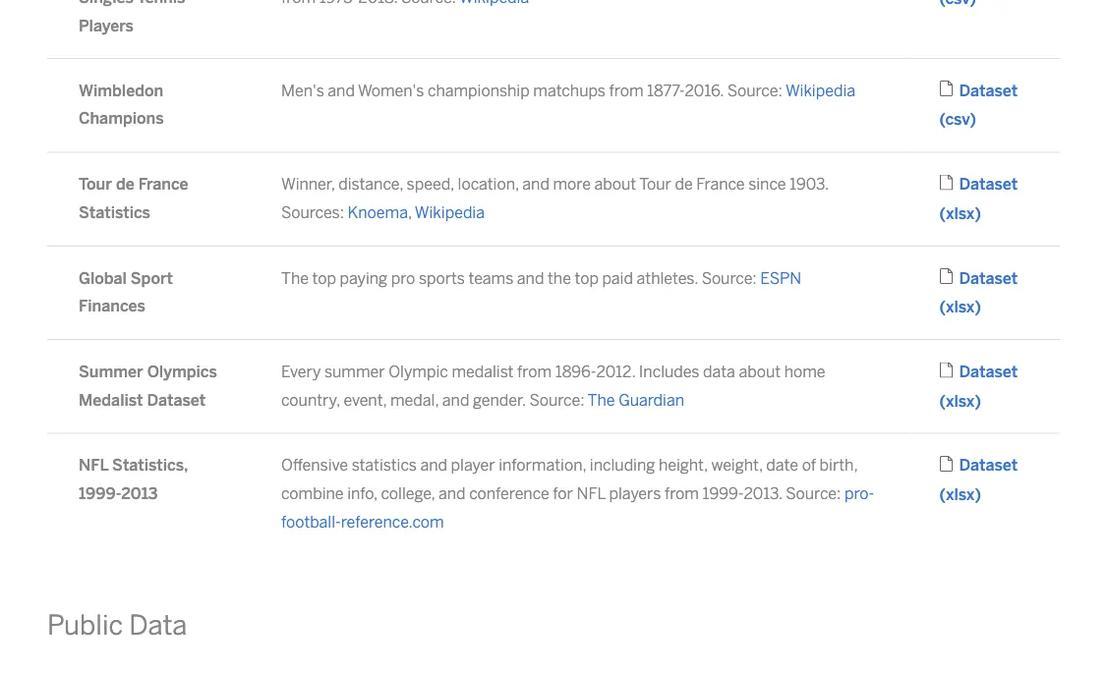 Task type: describe. For each thing, give the bounding box(es) containing it.
2 xlsx from the top
[[946, 298, 975, 317]]

statistics
[[352, 457, 417, 475]]

data
[[703, 363, 736, 381]]

pro- football-reference.com
[[281, 485, 875, 532]]

data
[[129, 610, 187, 642]]

from inside offensive statistics and player information, including height, weight, date of birth, combine info, college, and conference for nfl players from 1999-2013. source:
[[665, 485, 699, 504]]

global
[[79, 269, 127, 288]]

the guardian link
[[588, 391, 685, 410]]

1896-
[[556, 363, 597, 381]]

distance,
[[339, 175, 403, 194]]

nfl inside offensive statistics and player information, including height, weight, date of birth, combine info, college, and conference for nfl players from 1999-2013. source:
[[577, 485, 606, 504]]

combine
[[281, 485, 344, 504]]

( xlsx ) for offensive statistics and player information, including height, weight, date of birth, combine info, college, and conference for nfl players from 1999-2013. source:
[[940, 486, 982, 505]]

the guardian
[[588, 391, 685, 410]]

paying
[[340, 269, 388, 288]]

offensive
[[281, 457, 348, 475]]

knoema
[[348, 203, 408, 222]]

1877-
[[647, 81, 685, 100]]

medalist
[[452, 363, 514, 381]]

,
[[408, 203, 412, 222]]

1 horizontal spatial from
[[609, 81, 644, 100]]

gender.
[[473, 391, 526, 410]]

2 ( xlsx ) from the top
[[940, 298, 982, 317]]

public data
[[47, 610, 187, 642]]

de inside "tour de france statistics"
[[116, 175, 134, 194]]

xlsx for offensive statistics and player information, including height, weight, date of birth, combine info, college, and conference for nfl players from 1999-2013. source:
[[946, 486, 975, 505]]

tour de france statistics
[[79, 175, 189, 222]]

sport
[[131, 269, 173, 288]]

espn link
[[761, 269, 802, 288]]

and right men's
[[328, 81, 355, 100]]

1 top from the left
[[312, 269, 336, 288]]

wimbledon
[[79, 81, 163, 100]]

more
[[553, 175, 591, 194]]

men's and women's championship matchups from 1877-2016. source: wikipedia
[[281, 81, 856, 100]]

sources:
[[281, 203, 344, 222]]

pro
[[391, 269, 415, 288]]

tour inside "tour de france statistics"
[[79, 175, 112, 194]]

olympic
[[389, 363, 448, 381]]

xlsx for winner, distance, speed, location, and more about tour de france since 1903. sources:
[[946, 204, 975, 223]]

olympics
[[147, 363, 217, 381]]

0 vertical spatial wikipedia link
[[786, 81, 856, 100]]

( csv )
[[940, 110, 977, 129]]

offensive statistics and player information, including height, weight, date of birth, combine info, college, and conference for nfl players from 1999-2013. source:
[[281, 457, 858, 504]]

and inside winner, distance, speed, location, and more about tour de france since 1903. sources:
[[523, 175, 550, 194]]

source: inside offensive statistics and player information, including height, weight, date of birth, combine info, college, and conference for nfl players from 1999-2013. source:
[[786, 485, 842, 504]]

) for offensive statistics and player information, including height, weight, date of birth, combine info, college, and conference for nfl players from 1999-2013. source:
[[975, 486, 982, 505]]

every
[[281, 363, 321, 381]]

( for offensive statistics and player information, including height, weight, date of birth, combine info, college, and conference for nfl players from 1999-2013. source:
[[940, 486, 946, 505]]

pro-
[[845, 485, 875, 504]]

winner, distance, speed, location, and more about tour de france since 1903. sources:
[[281, 175, 829, 222]]

finances
[[79, 297, 145, 316]]

information,
[[499, 457, 587, 475]]

nfl inside nfl statistics, 1999-2013
[[79, 457, 108, 475]]

0 vertical spatial wikipedia
[[786, 81, 856, 100]]

dataset for the top paying pro sports teams and the top paid athletes. source:
[[960, 269, 1018, 288]]

dataset for every summer olympic medalist from 1896-2012. includes data about home country, event, medal, and gender. source:
[[960, 363, 1018, 381]]

1999- inside offensive statistics and player information, including height, weight, date of birth, combine info, college, and conference for nfl players from 1999-2013. source:
[[703, 485, 744, 504]]

knoema link
[[348, 203, 408, 222]]

nfl statistics, 1999-2013
[[79, 457, 188, 504]]

2016.
[[685, 81, 724, 100]]

players
[[609, 485, 661, 504]]

source: inside every summer olympic medalist from 1896-2012. includes data about home country, event, medal, and gender. source:
[[530, 391, 585, 410]]

statistics,
[[112, 457, 188, 475]]

2012.
[[597, 363, 636, 381]]

winner,
[[281, 175, 335, 194]]

from inside every summer olympic medalist from 1896-2012. includes data about home country, event, medal, and gender. source:
[[518, 363, 552, 381]]

for
[[553, 485, 573, 504]]

every summer olympic medalist from 1896-2012. includes data about home country, event, medal, and gender. source:
[[281, 363, 826, 410]]

speed,
[[407, 175, 454, 194]]

matchups
[[534, 81, 606, 100]]

france inside winner, distance, speed, location, and more about tour de france since 1903. sources:
[[697, 175, 745, 194]]

knoema , wikipedia
[[348, 203, 485, 222]]

college,
[[381, 485, 435, 504]]



Task type: locate. For each thing, give the bounding box(es) containing it.
pro- football-reference.com link
[[281, 485, 875, 532]]

birth,
[[820, 457, 858, 475]]

athletes.
[[637, 269, 699, 288]]

0 horizontal spatial top
[[312, 269, 336, 288]]

france inside "tour de france statistics"
[[138, 175, 189, 194]]

info,
[[347, 485, 378, 504]]

france left the since on the top right of page
[[697, 175, 745, 194]]

source: down the 1896-
[[530, 391, 585, 410]]

top right the
[[575, 269, 599, 288]]

3 ( from the top
[[940, 298, 946, 317]]

the down sources:
[[281, 269, 309, 288]]

1 horizontal spatial wikipedia link
[[786, 81, 856, 100]]

1999- down statistics,
[[79, 485, 121, 504]]

2 vertical spatial from
[[665, 485, 699, 504]]

wikipedia up 1903.
[[786, 81, 856, 100]]

1 france from the left
[[138, 175, 189, 194]]

reference.com
[[341, 513, 444, 532]]

3 ( xlsx ) from the top
[[940, 392, 982, 411]]

about inside winner, distance, speed, location, and more about tour de france since 1903. sources:
[[595, 175, 637, 194]]

4 ( from the top
[[940, 392, 946, 411]]

de left the since on the top right of page
[[675, 175, 693, 194]]

includes
[[639, 363, 700, 381]]

2 ( from the top
[[940, 204, 946, 223]]

1 vertical spatial the
[[588, 391, 615, 410]]

championship
[[428, 81, 530, 100]]

and left more
[[523, 175, 550, 194]]

1 de from the left
[[116, 175, 134, 194]]

1 horizontal spatial tour
[[640, 175, 672, 194]]

1999-
[[79, 485, 121, 504], [703, 485, 744, 504]]

)
[[971, 110, 977, 129], [975, 204, 982, 223], [975, 298, 982, 317], [975, 392, 982, 411], [975, 486, 982, 505]]

country,
[[281, 391, 340, 410]]

1 horizontal spatial 1999-
[[703, 485, 744, 504]]

football-
[[281, 513, 341, 532]]

dataset inside the summer olympics medalist dataset
[[147, 391, 206, 410]]

from left 1877- in the right of the page
[[609, 81, 644, 100]]

espn
[[761, 269, 802, 288]]

wikipedia link down speed,
[[415, 203, 485, 222]]

from left the 1896-
[[518, 363, 552, 381]]

1 1999- from the left
[[79, 485, 121, 504]]

3 xlsx from the top
[[946, 392, 975, 411]]

and down medalist
[[443, 391, 470, 410]]

the
[[281, 269, 309, 288], [588, 391, 615, 410]]

public
[[47, 610, 123, 642]]

nfl right the for
[[577, 485, 606, 504]]

france
[[138, 175, 189, 194], [697, 175, 745, 194]]

1 ( from the top
[[940, 110, 946, 129]]

1 vertical spatial about
[[739, 363, 781, 381]]

date
[[767, 457, 799, 475]]

wikipedia
[[786, 81, 856, 100], [415, 203, 485, 222]]

and down player
[[439, 485, 466, 504]]

0 horizontal spatial nfl
[[79, 457, 108, 475]]

0 horizontal spatial wikipedia
[[415, 203, 485, 222]]

summer
[[325, 363, 385, 381]]

source: down "of"
[[786, 485, 842, 504]]

height,
[[659, 457, 708, 475]]

the down 2012.
[[588, 391, 615, 410]]

1 tour from the left
[[79, 175, 112, 194]]

0 horizontal spatial the
[[281, 269, 309, 288]]

1 horizontal spatial the
[[588, 391, 615, 410]]

about right more
[[595, 175, 637, 194]]

1 vertical spatial from
[[518, 363, 552, 381]]

(
[[940, 110, 946, 129], [940, 204, 946, 223], [940, 298, 946, 317], [940, 392, 946, 411], [940, 486, 946, 505]]

xlsx for every summer olympic medalist from 1896-2012. includes data about home country, event, medal, and gender. source:
[[946, 392, 975, 411]]

2013
[[121, 485, 158, 504]]

xlsx
[[946, 204, 975, 223], [946, 298, 975, 317], [946, 392, 975, 411], [946, 486, 975, 505]]

1 vertical spatial wikipedia
[[415, 203, 485, 222]]

2 1999- from the left
[[703, 485, 744, 504]]

2 france from the left
[[697, 175, 745, 194]]

source: left "espn" on the right top of the page
[[702, 269, 757, 288]]

dataset for winner, distance, speed, location, and more about tour de france since 1903. sources:
[[960, 175, 1018, 194]]

( for winner, distance, speed, location, and more about tour de france since 1903. sources:
[[940, 204, 946, 223]]

from
[[609, 81, 644, 100], [518, 363, 552, 381], [665, 485, 699, 504]]

2 tour from the left
[[640, 175, 672, 194]]

1 horizontal spatial france
[[697, 175, 745, 194]]

wikipedia link
[[786, 81, 856, 100], [415, 203, 485, 222]]

player
[[451, 457, 495, 475]]

1 xlsx from the top
[[946, 204, 975, 223]]

( for every summer olympic medalist from 1896-2012. includes data about home country, event, medal, and gender. source:
[[940, 392, 946, 411]]

from down height, at the right bottom
[[665, 485, 699, 504]]

wikipedia down speed,
[[415, 203, 485, 222]]

de
[[116, 175, 134, 194], [675, 175, 693, 194]]

summer
[[79, 363, 143, 381]]

teams
[[469, 269, 514, 288]]

global sport finances
[[79, 269, 173, 316]]

0 vertical spatial nfl
[[79, 457, 108, 475]]

weight,
[[712, 457, 763, 475]]

medal,
[[391, 391, 439, 410]]

4 ( xlsx ) from the top
[[940, 486, 982, 505]]

) for every summer olympic medalist from 1896-2012. includes data about home country, event, medal, and gender. source:
[[975, 392, 982, 411]]

1 horizontal spatial nfl
[[577, 485, 606, 504]]

( xlsx )
[[940, 204, 982, 223], [940, 298, 982, 317], [940, 392, 982, 411], [940, 486, 982, 505]]

summer olympics medalist dataset
[[79, 363, 217, 410]]

home
[[785, 363, 826, 381]]

1 horizontal spatial about
[[739, 363, 781, 381]]

5 ( from the top
[[940, 486, 946, 505]]

top left paying
[[312, 269, 336, 288]]

0 horizontal spatial 1999-
[[79, 485, 121, 504]]

0 vertical spatial about
[[595, 175, 637, 194]]

0 horizontal spatial from
[[518, 363, 552, 381]]

2013.
[[744, 485, 783, 504]]

0 horizontal spatial de
[[116, 175, 134, 194]]

0 horizontal spatial about
[[595, 175, 637, 194]]

medalist
[[79, 391, 143, 410]]

dataset
[[960, 81, 1018, 100], [960, 175, 1018, 194], [960, 269, 1018, 288], [960, 363, 1018, 381], [147, 391, 206, 410], [960, 457, 1018, 475]]

0 horizontal spatial tour
[[79, 175, 112, 194]]

source:
[[728, 81, 783, 100], [702, 269, 757, 288], [530, 391, 585, 410], [786, 485, 842, 504]]

and
[[328, 81, 355, 100], [523, 175, 550, 194], [517, 269, 544, 288], [443, 391, 470, 410], [421, 457, 448, 475], [439, 485, 466, 504]]

wikipedia link up 1903.
[[786, 81, 856, 100]]

about inside every summer olympic medalist from 1896-2012. includes data about home country, event, medal, and gender. source:
[[739, 363, 781, 381]]

dataset for offensive statistics and player information, including height, weight, date of birth, combine info, college, and conference for nfl players from 1999-2013. source:
[[960, 457, 1018, 475]]

1 ( xlsx ) from the top
[[940, 204, 982, 223]]

1 horizontal spatial top
[[575, 269, 599, 288]]

de inside winner, distance, speed, location, and more about tour de france since 1903. sources:
[[675, 175, 693, 194]]

nfl left statistics,
[[79, 457, 108, 475]]

the for the guardian
[[588, 391, 615, 410]]

of
[[802, 457, 817, 475]]

event,
[[344, 391, 387, 410]]

4 xlsx from the top
[[946, 486, 975, 505]]

location,
[[458, 175, 519, 194]]

tour up statistics
[[79, 175, 112, 194]]

including
[[590, 457, 655, 475]]

tour right more
[[640, 175, 672, 194]]

women's
[[358, 81, 424, 100]]

dataset for men's and women's championship matchups from 1877-2016. source:
[[960, 81, 1018, 100]]

1 horizontal spatial wikipedia
[[786, 81, 856, 100]]

statistics
[[79, 203, 151, 222]]

top
[[312, 269, 336, 288], [575, 269, 599, 288]]

men's
[[281, 81, 324, 100]]

france up statistics
[[138, 175, 189, 194]]

since
[[749, 175, 787, 194]]

1 vertical spatial wikipedia link
[[415, 203, 485, 222]]

and left the
[[517, 269, 544, 288]]

guardian
[[619, 391, 685, 410]]

tour inside winner, distance, speed, location, and more about tour de france since 1903. sources:
[[640, 175, 672, 194]]

0 horizontal spatial france
[[138, 175, 189, 194]]

the
[[548, 269, 571, 288]]

1999- inside nfl statistics, 1999-2013
[[79, 485, 121, 504]]

about
[[595, 175, 637, 194], [739, 363, 781, 381]]

0 horizontal spatial wikipedia link
[[415, 203, 485, 222]]

wimbledon champions
[[79, 81, 164, 128]]

0 vertical spatial from
[[609, 81, 644, 100]]

2 de from the left
[[675, 175, 693, 194]]

and inside every summer olympic medalist from 1896-2012. includes data about home country, event, medal, and gender. source:
[[443, 391, 470, 410]]

( xlsx ) for winner, distance, speed, location, and more about tour de france since 1903. sources:
[[940, 204, 982, 223]]

1903.
[[790, 175, 829, 194]]

source: right 2016.
[[728, 81, 783, 100]]

0 vertical spatial the
[[281, 269, 309, 288]]

de up statistics
[[116, 175, 134, 194]]

champions
[[79, 109, 164, 128]]

csv
[[946, 110, 971, 129]]

1999- down weight,
[[703, 485, 744, 504]]

and up college,
[[421, 457, 448, 475]]

conference
[[469, 485, 550, 504]]

2 horizontal spatial from
[[665, 485, 699, 504]]

1 horizontal spatial de
[[675, 175, 693, 194]]

2 top from the left
[[575, 269, 599, 288]]

sports
[[419, 269, 465, 288]]

nfl
[[79, 457, 108, 475], [577, 485, 606, 504]]

) for winner, distance, speed, location, and more about tour de france since 1903. sources:
[[975, 204, 982, 223]]

tour
[[79, 175, 112, 194], [640, 175, 672, 194]]

the top paying pro sports teams and the top paid athletes. source: espn
[[281, 269, 802, 288]]

about right data
[[739, 363, 781, 381]]

( xlsx ) for every summer olympic medalist from 1896-2012. includes data about home country, event, medal, and gender. source:
[[940, 392, 982, 411]]

1 vertical spatial nfl
[[577, 485, 606, 504]]

paid
[[603, 269, 633, 288]]

the for the top paying pro sports teams and the top paid athletes. source: espn
[[281, 269, 309, 288]]



Task type: vqa. For each thing, say whether or not it's contained in the screenshot.
Dataset corresponding to Winner, distance, speed, location, and more about Tour de France since 1903. Sources:
yes



